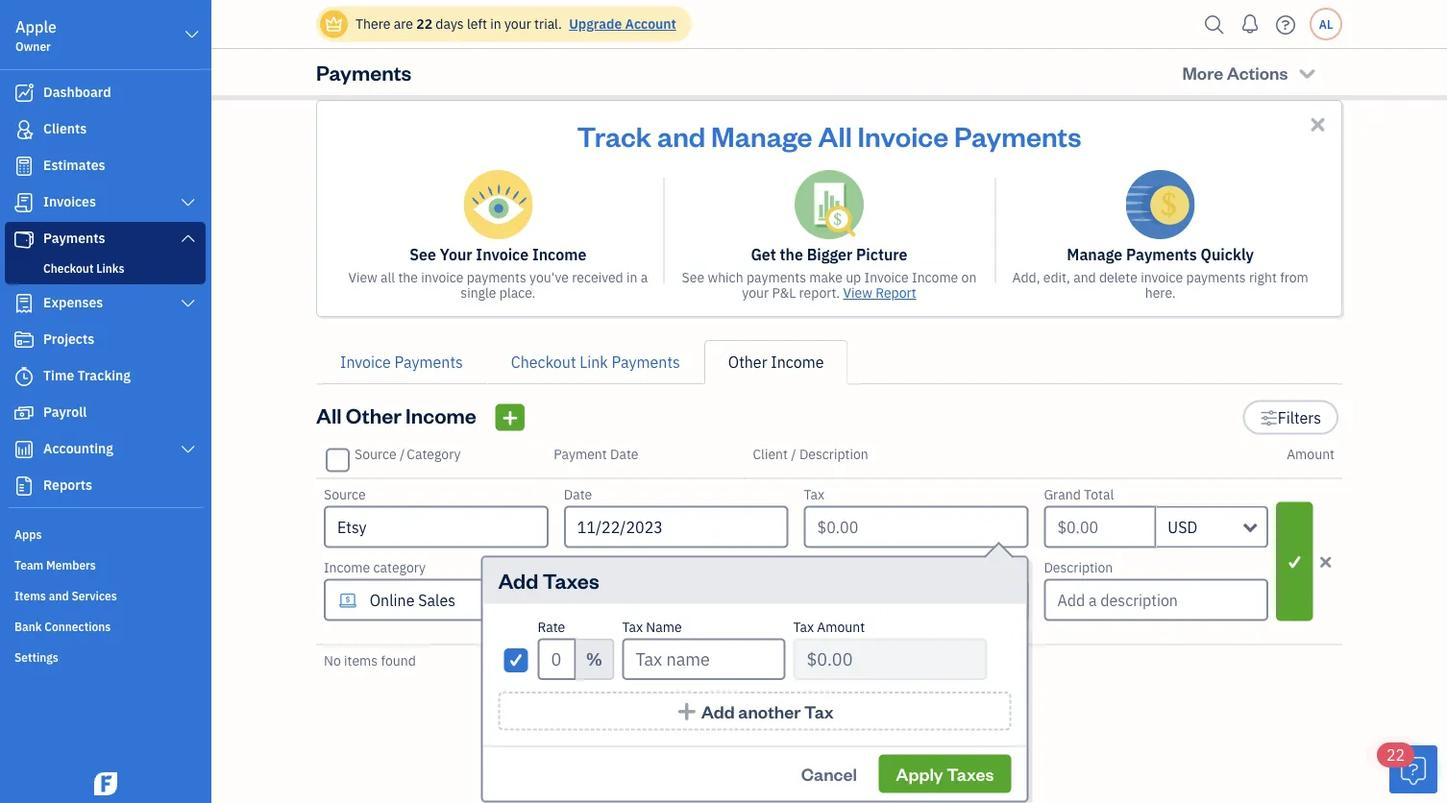 Task type: vqa. For each thing, say whether or not it's contained in the screenshot.
the rightmost owe
no



Task type: describe. For each thing, give the bounding box(es) containing it.
more actions
[[1183, 61, 1289, 84]]

chevron large down image for invoices
[[179, 195, 197, 211]]

$0.00 button
[[804, 507, 1029, 549]]

go to help image
[[1271, 10, 1302, 39]]

picture
[[857, 245, 908, 265]]

0 vertical spatial amount
[[1288, 446, 1335, 463]]

Source text field
[[326, 509, 547, 547]]

projects link
[[5, 323, 206, 358]]

see for your
[[410, 245, 436, 265]]

tax for tax amount
[[794, 619, 814, 636]]

found
[[381, 652, 416, 670]]

chevron large down image for expenses
[[179, 296, 197, 312]]

Income category field
[[324, 580, 549, 622]]

here.
[[1146, 285, 1176, 302]]

income down p&l
[[771, 353, 824, 373]]

more
[[1183, 61, 1224, 84]]

actions
[[1228, 61, 1289, 84]]

timer image
[[12, 367, 36, 386]]

you've
[[530, 269, 569, 287]]

to
[[847, 559, 859, 577]]

tax for tax name
[[622, 619, 643, 636]]

projects
[[43, 330, 94, 348]]

items
[[14, 588, 46, 604]]

0 vertical spatial all
[[819, 118, 853, 154]]

Tax name text field
[[622, 639, 786, 681]]

apple
[[15, 17, 57, 37]]

cancel button
[[784, 756, 875, 794]]

0 vertical spatial in
[[491, 15, 502, 33]]

delete tax image
[[992, 649, 1012, 672]]

bigger
[[807, 245, 853, 265]]

invoice payments
[[340, 353, 463, 373]]

payroll
[[43, 403, 87, 421]]

accounting
[[43, 440, 113, 458]]

settings
[[14, 650, 58, 665]]

category
[[407, 446, 461, 463]]

time tracking link
[[5, 360, 206, 394]]

0 horizontal spatial other
[[346, 402, 402, 429]]

tracking
[[77, 367, 131, 385]]

dashboard image
[[12, 84, 36, 103]]

al
[[1320, 16, 1334, 32]]

your inside see which payments make up invoice income on your p&l report.
[[743, 285, 769, 302]]

and for services
[[49, 588, 69, 604]]

apply
[[896, 763, 944, 786]]

cancel image
[[1318, 551, 1335, 574]]

add new other income entry image
[[502, 407, 519, 430]]

see your invoice income view all the invoice payments you've received in a single place.
[[348, 245, 648, 302]]

tax for tax
[[804, 486, 825, 504]]

there are 22 days left in your trial. upgrade account
[[356, 15, 677, 33]]

connections
[[45, 619, 111, 635]]

grand total
[[1045, 486, 1114, 504]]

filters button
[[1244, 401, 1339, 436]]

apply taxes
[[896, 763, 995, 786]]

plus image
[[676, 702, 698, 722]]

0 vertical spatial description
[[800, 446, 869, 463]]

invoice for payments
[[1141, 269, 1184, 287]]

0 vertical spatial 22
[[417, 15, 433, 33]]

trial.
[[535, 15, 562, 33]]

are
[[394, 15, 413, 33]]

deleted
[[814, 733, 861, 751]]

clients link
[[5, 112, 206, 147]]

team members
[[14, 558, 96, 573]]

report image
[[12, 477, 36, 496]]

check image
[[507, 651, 525, 671]]

al button
[[1310, 8, 1343, 40]]

days
[[436, 15, 464, 33]]

estimate image
[[12, 157, 36, 176]]

expenses
[[43, 294, 103, 312]]

link
[[580, 353, 608, 373]]

invoice payments link
[[316, 341, 487, 385]]

filters
[[1279, 408, 1322, 428]]

on
[[962, 269, 977, 287]]

services
[[72, 588, 117, 604]]

checkout link payments
[[511, 353, 681, 373]]

income up category
[[406, 402, 477, 429]]

clients
[[43, 120, 87, 137]]

Grand Total (USD) text field
[[1045, 507, 1157, 549]]

chevrondown image
[[1297, 62, 1319, 82]]

22 inside 22 dropdown button
[[1387, 746, 1406, 766]]

from
[[1281, 269, 1309, 287]]

payments for income
[[467, 269, 527, 287]]

p&l
[[772, 285, 796, 302]]

chevron large down image for payments
[[179, 231, 197, 246]]

checkout for checkout links
[[43, 261, 94, 276]]

add,
[[1013, 269, 1041, 287]]

income left category
[[324, 559, 370, 577]]

manage payments quickly add, edit, and delete invoice payments right from here.
[[1013, 245, 1309, 302]]

estimates
[[43, 156, 105, 174]]

get the bigger picture image
[[795, 171, 864, 240]]

view for view archived other income
[[739, 702, 770, 721]]

checkout links link
[[9, 257, 202, 280]]

all other income
[[316, 402, 477, 429]]

0 vertical spatial date
[[611, 446, 639, 463]]

name
[[646, 619, 682, 636]]

time
[[43, 367, 74, 385]]

see your invoice income image
[[464, 171, 533, 240]]

income inside see which payments make up invoice income on your p&l report.
[[912, 269, 959, 287]]

track and manage all invoice payments
[[577, 118, 1082, 154]]

payments inside see which payments make up invoice income on your p&l report.
[[747, 269, 807, 287]]

project image
[[12, 331, 36, 350]]

members
[[46, 558, 96, 573]]

links
[[96, 261, 124, 276]]

invoice inside "see your invoice income view all the invoice payments you've received in a single place."
[[476, 245, 529, 265]]

accounting link
[[5, 433, 206, 467]]

client
[[753, 446, 788, 463]]

view report
[[844, 285, 917, 302]]

payments inside 'manage payments quickly add, edit, and delete invoice payments right from here.'
[[1127, 245, 1198, 265]]

or deleted
[[799, 733, 861, 751]]

2 vertical spatial other
[[834, 702, 871, 721]]

another
[[739, 701, 801, 723]]

dashboard
[[43, 83, 111, 101]]

team members link
[[5, 550, 206, 579]]

1 vertical spatial description
[[1045, 559, 1114, 577]]

left
[[467, 15, 487, 33]]

expenses link
[[5, 287, 206, 321]]

items and services
[[14, 588, 117, 604]]



Task type: locate. For each thing, give the bounding box(es) containing it.
client / description
[[753, 446, 869, 463]]

1 horizontal spatial 22
[[1387, 746, 1406, 766]]

1 horizontal spatial checkout
[[511, 353, 576, 373]]

/ for description
[[792, 446, 797, 463]]

and for manage
[[658, 118, 706, 154]]

1 vertical spatial payment
[[564, 559, 618, 577]]

description
[[800, 446, 869, 463], [1045, 559, 1114, 577]]

0 horizontal spatial invoice
[[421, 269, 464, 287]]

in right left
[[491, 15, 502, 33]]

settings image
[[1261, 407, 1279, 430]]

see for which
[[682, 269, 705, 287]]

add inside button
[[702, 701, 735, 723]]

payments down "your"
[[467, 269, 527, 287]]

invoice inside see which payments make up invoice income on your p&l report.
[[865, 269, 909, 287]]

amount down filters
[[1288, 446, 1335, 463]]

payment down 'link' at top left
[[554, 446, 607, 463]]

0 vertical spatial payment
[[554, 446, 607, 463]]

invoice down "your"
[[421, 269, 464, 287]]

the right all
[[398, 269, 418, 287]]

income up you've
[[533, 245, 587, 265]]

payment left method
[[564, 559, 618, 577]]

0 horizontal spatial and
[[49, 588, 69, 604]]

taxes inside button
[[947, 763, 995, 786]]

usd button
[[1157, 507, 1269, 549]]

and right track
[[658, 118, 706, 154]]

invoice
[[421, 269, 464, 287], [1141, 269, 1184, 287]]

0 vertical spatial add
[[498, 568, 539, 595]]

0 horizontal spatial description
[[800, 446, 869, 463]]

the inside "see your invoice income view all the invoice payments you've received in a single place."
[[398, 269, 418, 287]]

add taxes
[[498, 568, 600, 595]]

$0.00
[[818, 518, 859, 538]]

all down invoice payments link
[[316, 402, 342, 429]]

your left trial.
[[505, 15, 531, 33]]

1 horizontal spatial /
[[792, 446, 797, 463]]

all
[[381, 269, 395, 287]]

2 invoice from the left
[[1141, 269, 1184, 287]]

see
[[410, 245, 436, 265], [682, 269, 705, 287]]

time tracking
[[43, 367, 131, 385]]

which
[[708, 269, 744, 287]]

1 vertical spatial checkout
[[511, 353, 576, 373]]

see left "your"
[[410, 245, 436, 265]]

/ for category
[[400, 446, 405, 463]]

22 button
[[1378, 743, 1438, 794]]

add up 'rate'
[[498, 568, 539, 595]]

tax up or deleted at the bottom of page
[[805, 701, 834, 723]]

1 / from the left
[[400, 446, 405, 463]]

checkout for checkout link payments
[[511, 353, 576, 373]]

view right make on the right
[[844, 285, 873, 302]]

date
[[611, 446, 639, 463], [564, 486, 592, 504]]

1 vertical spatial the
[[398, 269, 418, 287]]

and right edit,
[[1074, 269, 1097, 287]]

1 horizontal spatial all
[[819, 118, 853, 154]]

your left p&l
[[743, 285, 769, 302]]

invoice image
[[12, 193, 36, 212]]

save image
[[1279, 551, 1312, 574]]

checkout
[[43, 261, 94, 276], [511, 353, 576, 373]]

checkout up expenses
[[43, 261, 94, 276]]

1 invoice from the left
[[421, 269, 464, 287]]

quickly
[[1201, 245, 1255, 265]]

income inside "see your invoice income view all the invoice payments you've received in a single place."
[[533, 245, 587, 265]]

1 horizontal spatial view
[[739, 702, 770, 721]]

cancel
[[802, 763, 858, 786]]

reports
[[43, 476, 92, 494]]

and inside 'manage payments quickly add, edit, and delete invoice payments right from here.'
[[1074, 269, 1097, 287]]

main element
[[0, 0, 260, 804]]

chevron large down image inside payments "link"
[[179, 231, 197, 246]]

payments
[[467, 269, 527, 287], [747, 269, 807, 287], [1187, 269, 1247, 287]]

sales
[[418, 591, 456, 611]]

1 payments from the left
[[467, 269, 527, 287]]

0 horizontal spatial see
[[410, 245, 436, 265]]

/
[[400, 446, 405, 463], [792, 446, 797, 463]]

0 horizontal spatial add
[[498, 568, 539, 595]]

add for add taxes
[[498, 568, 539, 595]]

0 horizontal spatial your
[[505, 15, 531, 33]]

see inside see which payments make up invoice income on your p&l report.
[[682, 269, 705, 287]]

other income link
[[705, 341, 848, 385]]

1 vertical spatial 22
[[1387, 746, 1406, 766]]

0 vertical spatial and
[[658, 118, 706, 154]]

tax inside add another tax button
[[805, 701, 834, 723]]

more actions button
[[1166, 53, 1335, 92]]

invoice right delete
[[1141, 269, 1184, 287]]

1 horizontal spatial amount
[[1288, 446, 1335, 463]]

other down the 'which'
[[729, 353, 768, 373]]

2 payments from the left
[[747, 269, 807, 287]]

view archived other income
[[739, 702, 921, 721]]

checkout left 'link' at top left
[[511, 353, 576, 373]]

chevron large down image inside invoices link
[[179, 195, 197, 211]]

crown image
[[324, 14, 344, 34]]

description right the client
[[800, 446, 869, 463]]

amount
[[1288, 446, 1335, 463], [818, 619, 865, 636]]

0 horizontal spatial payments
[[467, 269, 527, 287]]

22
[[417, 15, 433, 33], [1387, 746, 1406, 766]]

1 horizontal spatial date
[[611, 446, 639, 463]]

payments inside payments "link"
[[43, 229, 105, 247]]

tax down the assign
[[794, 619, 814, 636]]

1 vertical spatial all
[[316, 402, 342, 429]]

payments down get on the top
[[747, 269, 807, 287]]

the right get on the top
[[780, 245, 804, 265]]

see left the 'which'
[[682, 269, 705, 287]]

up
[[846, 269, 862, 287]]

0 vertical spatial see
[[410, 245, 436, 265]]

payment for payment date
[[554, 446, 607, 463]]

bank connections
[[14, 619, 111, 635]]

money image
[[12, 404, 36, 423]]

apps
[[14, 527, 42, 542]]

chevron large down image inside expenses link
[[179, 296, 197, 312]]

method
[[621, 559, 668, 577]]

1 vertical spatial in
[[627, 269, 638, 287]]

Date in MM/DD/YYYY format text field
[[564, 507, 789, 549]]

0 horizontal spatial manage
[[712, 118, 813, 154]]

1 vertical spatial source
[[324, 486, 366, 504]]

team
[[14, 558, 43, 573]]

0 horizontal spatial 22
[[417, 15, 433, 33]]

date up date in mm/dd/yyyy format text box
[[611, 446, 639, 463]]

payments inside "see your invoice income view all the invoice payments you've received in a single place."
[[467, 269, 527, 287]]

chevron large down image
[[183, 23, 201, 46], [179, 195, 197, 211], [179, 231, 197, 246], [179, 296, 197, 312], [179, 442, 197, 458]]

0 vertical spatial checkout
[[43, 261, 94, 276]]

1 horizontal spatial invoice
[[1141, 269, 1184, 287]]

1 vertical spatial other
[[346, 402, 402, 429]]

Description text field
[[1045, 580, 1269, 622]]

deleted link
[[814, 733, 861, 751]]

get the bigger picture
[[751, 245, 908, 265]]

/ right the client
[[792, 446, 797, 463]]

other income
[[729, 353, 824, 373]]

payment date button
[[554, 446, 639, 463]]

taxes right apply on the right bottom of the page
[[947, 763, 995, 786]]

0 vertical spatial source
[[355, 446, 397, 463]]

0 vertical spatial other
[[729, 353, 768, 373]]

settings link
[[5, 642, 206, 671]]

make
[[810, 269, 843, 287]]

manage payments quickly image
[[1126, 171, 1196, 240]]

bank connections link
[[5, 611, 206, 640]]

1 horizontal spatial payments
[[747, 269, 807, 287]]

/ left category
[[400, 446, 405, 463]]

freshbooks image
[[90, 773, 121, 796]]

invoices
[[43, 193, 96, 211]]

payments inside 'manage payments quickly add, edit, and delete invoice payments right from here.'
[[1187, 269, 1247, 287]]

apply taxes button
[[879, 756, 1012, 794]]

add another tax
[[702, 701, 834, 723]]

payment date
[[554, 446, 639, 463]]

apps link
[[5, 519, 206, 548]]

client image
[[12, 120, 36, 139]]

and inside main element
[[49, 588, 69, 604]]

0 horizontal spatial /
[[400, 446, 405, 463]]

0 horizontal spatial the
[[398, 269, 418, 287]]

right
[[1250, 269, 1278, 287]]

no
[[324, 652, 341, 670]]

online
[[370, 591, 415, 611]]

3 payments from the left
[[1187, 269, 1247, 287]]

1 horizontal spatial add
[[702, 701, 735, 723]]

income down amount (usd) text field
[[874, 702, 921, 721]]

1 vertical spatial amount
[[818, 619, 865, 636]]

upgrade
[[569, 15, 622, 33]]

source for source / category
[[355, 446, 397, 463]]

1 horizontal spatial see
[[682, 269, 705, 287]]

invoice inside "see your invoice income view all the invoice payments you've received in a single place."
[[421, 269, 464, 287]]

source down source / category
[[324, 486, 366, 504]]

1 horizontal spatial in
[[627, 269, 638, 287]]

assign
[[804, 559, 844, 577]]

1 horizontal spatial taxes
[[947, 763, 995, 786]]

invoice inside 'manage payments quickly add, edit, and delete invoice payments right from here.'
[[1141, 269, 1184, 287]]

online sales
[[370, 591, 456, 611]]

client
[[863, 559, 896, 577]]

payroll link
[[5, 396, 206, 431]]

0 vertical spatial your
[[505, 15, 531, 33]]

upgrade account link
[[565, 15, 677, 33]]

taxes up 'rate'
[[543, 568, 600, 595]]

2 horizontal spatial view
[[844, 285, 873, 302]]

assign to client
[[804, 559, 896, 577]]

chevron large down image for accounting
[[179, 442, 197, 458]]

1 horizontal spatial and
[[658, 118, 706, 154]]

0 horizontal spatial all
[[316, 402, 342, 429]]

tax up $0.00
[[804, 486, 825, 504]]

tax left name at bottom
[[622, 619, 643, 636]]

0 horizontal spatial date
[[564, 486, 592, 504]]

payments down quickly
[[1187, 269, 1247, 287]]

1 horizontal spatial description
[[1045, 559, 1114, 577]]

expense image
[[12, 294, 36, 313]]

checkout links
[[43, 261, 124, 276]]

income category
[[324, 559, 426, 577]]

1 horizontal spatial your
[[743, 285, 769, 302]]

1 horizontal spatial the
[[780, 245, 804, 265]]

search image
[[1200, 10, 1231, 39]]

estimates link
[[5, 149, 206, 184]]

Amount (USD) text field
[[794, 639, 988, 681]]

resource center badge image
[[1390, 746, 1438, 794]]

category
[[374, 559, 426, 577]]

source for source
[[324, 486, 366, 504]]

2 vertical spatial and
[[49, 588, 69, 604]]

payments link
[[5, 222, 206, 257]]

manage inside 'manage payments quickly add, edit, and delete invoice payments right from here.'
[[1068, 245, 1123, 265]]

0 horizontal spatial checkout
[[43, 261, 94, 276]]

no items found
[[324, 652, 416, 670]]

2 horizontal spatial payments
[[1187, 269, 1247, 287]]

0 horizontal spatial in
[[491, 15, 502, 33]]

checkout inside main element
[[43, 261, 94, 276]]

2 horizontal spatial and
[[1074, 269, 1097, 287]]

1 vertical spatial add
[[702, 701, 735, 723]]

your
[[505, 15, 531, 33], [743, 285, 769, 302]]

view left the 'archived'
[[739, 702, 770, 721]]

reports link
[[5, 469, 206, 504]]

all up get the bigger picture
[[819, 118, 853, 154]]

and right items
[[49, 588, 69, 604]]

2 / from the left
[[792, 446, 797, 463]]

2 horizontal spatial other
[[834, 702, 871, 721]]

taxes for apply taxes
[[947, 763, 995, 786]]

notifications image
[[1235, 5, 1266, 43]]

payment for payment method
[[564, 559, 618, 577]]

0 horizontal spatial amount
[[818, 619, 865, 636]]

payment method
[[564, 559, 668, 577]]

0 horizontal spatial taxes
[[543, 568, 600, 595]]

income
[[533, 245, 587, 265], [912, 269, 959, 287], [771, 353, 824, 373], [406, 402, 477, 429], [324, 559, 370, 577], [874, 702, 921, 721]]

0 vertical spatial manage
[[712, 118, 813, 154]]

usd
[[1168, 518, 1198, 538]]

taxes for add taxes
[[543, 568, 600, 595]]

source down all other income
[[355, 446, 397, 463]]

0 horizontal spatial view
[[348, 269, 378, 287]]

owner
[[15, 38, 51, 54]]

rate
[[538, 619, 566, 636]]

1 vertical spatial see
[[682, 269, 705, 287]]

see inside "see your invoice income view all the invoice payments you've received in a single place."
[[410, 245, 436, 265]]

view for view report
[[844, 285, 873, 302]]

in inside "see your invoice income view all the invoice payments you've received in a single place."
[[627, 269, 638, 287]]

invoice for your
[[421, 269, 464, 287]]

description down grand total (usd) text box
[[1045, 559, 1114, 577]]

payments inside checkout link payments link
[[612, 353, 681, 373]]

Tax Rate (Percentage) text field
[[538, 639, 576, 681]]

1 horizontal spatial other
[[729, 353, 768, 373]]

1 vertical spatial your
[[743, 285, 769, 302]]

1 vertical spatial and
[[1074, 269, 1097, 287]]

add right the plus image
[[702, 701, 735, 723]]

1 vertical spatial taxes
[[947, 763, 995, 786]]

received
[[572, 269, 624, 287]]

1 vertical spatial manage
[[1068, 245, 1123, 265]]

income left on
[[912, 269, 959, 287]]

close image
[[1308, 114, 1330, 136]]

0 vertical spatial taxes
[[543, 568, 600, 595]]

view left all
[[348, 269, 378, 287]]

add for add another tax
[[702, 701, 735, 723]]

view archived other income link
[[721, 692, 938, 731]]

chart image
[[12, 440, 36, 460]]

date down payment date button
[[564, 486, 592, 504]]

amount up amount (usd) text field
[[818, 619, 865, 636]]

all
[[819, 118, 853, 154], [316, 402, 342, 429]]

tax amount
[[794, 619, 865, 636]]

a
[[641, 269, 648, 287]]

payment
[[554, 446, 607, 463], [564, 559, 618, 577]]

report
[[876, 285, 917, 302]]

1 vertical spatial date
[[564, 486, 592, 504]]

report.
[[799, 285, 840, 302]]

other up source / category
[[346, 402, 402, 429]]

chevron large down image inside "accounting" "link"
[[179, 442, 197, 458]]

other up deleted link
[[834, 702, 871, 721]]

0 vertical spatial the
[[780, 245, 804, 265]]

items
[[344, 652, 378, 670]]

payments inside invoice payments link
[[395, 353, 463, 373]]

total
[[1085, 486, 1114, 504]]

invoices link
[[5, 186, 206, 220]]

payment image
[[12, 230, 36, 249]]

in left a
[[627, 269, 638, 287]]

payments for add,
[[1187, 269, 1247, 287]]

1 horizontal spatial manage
[[1068, 245, 1123, 265]]

view inside "see your invoice income view all the invoice payments you've received in a single place."
[[348, 269, 378, 287]]



